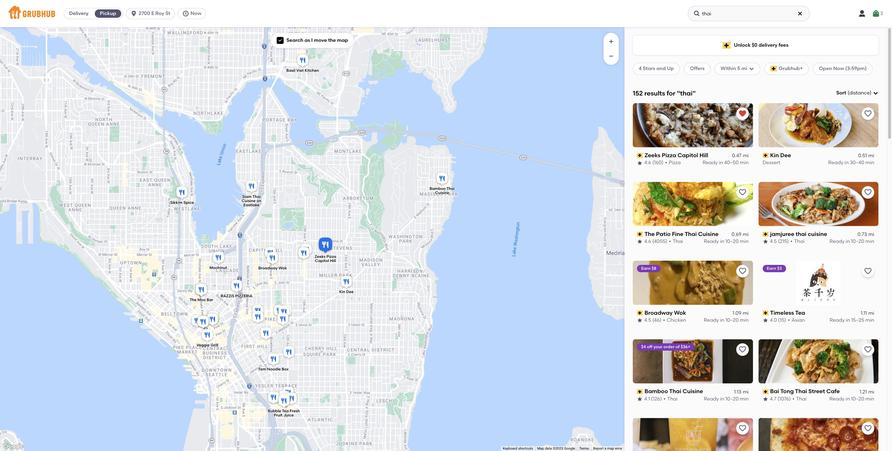 Task type: locate. For each thing, give the bounding box(es) containing it.
0 vertical spatial capitol
[[678, 152, 699, 159]]

basil
[[287, 68, 296, 73]]

mi right 0.73 in the right bottom of the page
[[869, 232, 875, 238]]

i
[[312, 37, 313, 43]]

• right the (126)
[[664, 396, 666, 402]]

ready in 10–20 min for bai tong thai street cafe
[[830, 396, 875, 402]]

star icon image left 4.5 (215)
[[763, 239, 769, 245]]

svg image for 3
[[873, 9, 881, 18]]

capitol down the zeeks pizza capitol hill image
[[315, 259, 329, 263]]

•
[[666, 160, 668, 166], [670, 239, 672, 245], [791, 239, 793, 245], [664, 317, 666, 323], [789, 317, 791, 323], [664, 396, 666, 402], [793, 396, 795, 402]]

kin dee logo image
[[759, 103, 879, 147]]

broadway wok image
[[266, 251, 280, 266]]

subscription pass image left bamboo thai cuisine
[[638, 390, 644, 394]]

• for thai
[[791, 239, 793, 245]]

bubble
[[268, 409, 281, 414]]

map
[[538, 447, 545, 451]]

razzis
[[221, 294, 235, 299]]

4.5
[[771, 239, 778, 245], [645, 317, 652, 323]]

1 vertical spatial the
[[190, 298, 197, 303]]

min down 1.09 mi
[[741, 317, 749, 323]]

ready for broadway wok
[[705, 317, 720, 323]]

subscription pass image
[[638, 232, 644, 237], [763, 232, 770, 237], [638, 311, 644, 316], [763, 311, 770, 316], [638, 390, 644, 394]]

• for tea
[[789, 317, 791, 323]]

0 horizontal spatial broadway wok
[[259, 266, 287, 271]]

star icon image
[[638, 160, 643, 166], [638, 239, 643, 245], [763, 239, 769, 245], [638, 318, 643, 323], [763, 318, 769, 323], [638, 397, 643, 402], [763, 397, 769, 402]]

the up 4.6 (4055)
[[645, 231, 655, 237]]

pizza for zeeks pizza capitol hill mochinut
[[327, 255, 337, 259]]

e
[[151, 10, 154, 16]]

0 vertical spatial grubhub plus flag logo image
[[723, 42, 732, 49]]

broadway wok
[[259, 266, 287, 271], [645, 310, 687, 316]]

subscription pass image for jamjuree thai cuisine
[[763, 232, 770, 237]]

0 horizontal spatial earn
[[642, 266, 651, 271]]

save this restaurant button for jamjuree thai cuisine logo
[[863, 186, 875, 199]]

earn $3
[[768, 266, 783, 271]]

10–20 for the patio fine thai cuisine
[[726, 239, 739, 245]]

subscription pass image
[[638, 153, 644, 158], [763, 153, 770, 158], [763, 390, 770, 394]]

1 vertical spatial wok
[[675, 310, 687, 316]]

mi right 0.51
[[869, 153, 875, 159]]

4.1
[[645, 396, 651, 402]]

min for timeless tea
[[866, 317, 875, 323]]

0 horizontal spatial zeeks
[[315, 255, 326, 259]]

0 horizontal spatial grubhub plus flag logo image
[[723, 42, 732, 49]]

subscription pass image left jamjuree
[[763, 232, 770, 237]]

1 4.6 from the top
[[645, 160, 652, 166]]

grill
[[211, 343, 218, 348]]

1 horizontal spatial tea
[[796, 310, 806, 316]]

grubhub+
[[779, 66, 804, 72]]

ready in 10–20 min down 0.69
[[705, 239, 749, 245]]

10–20 down 1.21
[[852, 396, 865, 402]]

map region
[[0, 9, 625, 451]]

cuisine down bamboo thai cuisine logo on the right
[[683, 388, 704, 395]]

mi for kin dee
[[869, 153, 875, 159]]

1 horizontal spatial the
[[645, 231, 655, 237]]

$8
[[652, 266, 657, 271]]

min down 1.21 mi
[[866, 396, 875, 402]]

pizza right the patio fine thai cuisine image
[[327, 255, 337, 259]]

grubhub plus flag logo image left grubhub+ on the right top of the page
[[771, 66, 778, 72]]

ready in 15–25 min
[[830, 317, 875, 323]]

thanh vi image
[[277, 390, 291, 405]]

tea for bubble
[[282, 409, 289, 414]]

noodle
[[267, 367, 281, 372]]

0 horizontal spatial capitol
[[315, 259, 329, 263]]

0 horizontal spatial map
[[337, 37, 348, 43]]

mi for the patio fine thai cuisine
[[744, 232, 749, 238]]

map right a
[[608, 447, 615, 451]]

cuisine down bamboo thai cuisine icon
[[436, 191, 450, 195]]

thai ginger - pacific place image
[[205, 312, 219, 328]]

razzis pizzeria image
[[230, 279, 244, 294]]

4.1 (126)
[[645, 396, 663, 402]]

plus icon image
[[608, 38, 615, 45]]

0 vertical spatial broadway wok
[[259, 266, 287, 271]]

2 vertical spatial pizza
[[327, 255, 337, 259]]

min down 1.11 mi
[[866, 317, 875, 323]]

dessert
[[763, 160, 781, 166]]

2700
[[139, 10, 150, 16]]

1 vertical spatial save this restaurant image
[[739, 188, 747, 197]]

2 4.6 from the top
[[645, 239, 652, 245]]

keyboard
[[503, 447, 518, 451]]

1 vertical spatial broadway wok
[[645, 310, 687, 316]]

in for bai tong thai street cafe
[[847, 396, 851, 402]]

0 vertical spatial broadway
[[259, 266, 278, 271]]

0.47
[[733, 153, 742, 159]]

star icon image left 4.5 (46)
[[638, 318, 643, 323]]

mi right 1.13
[[744, 389, 749, 395]]

save this restaurant button for bai tong thai street cafe logo
[[863, 344, 875, 356]]

the left moo
[[190, 298, 197, 303]]

1 vertical spatial 4.6
[[645, 239, 652, 245]]

ready for kin dee
[[829, 160, 844, 166]]

mi right 5
[[742, 66, 748, 72]]

1 vertical spatial hill
[[330, 259, 336, 263]]

• right (1076)
[[793, 396, 795, 402]]

4.6 left (160)
[[645, 160, 652, 166]]

• thai for thai
[[791, 239, 805, 245]]

kin
[[771, 152, 780, 159], [340, 290, 346, 294]]

open
[[820, 66, 833, 72]]

Search for food, convenience, alcohol... search field
[[688, 6, 811, 21]]

0 horizontal spatial hill
[[330, 259, 336, 263]]

1 vertical spatial tea
[[282, 409, 289, 414]]

midnight cookie co image
[[206, 310, 220, 325]]

0 vertical spatial map
[[337, 37, 348, 43]]

mi
[[742, 66, 748, 72], [744, 153, 749, 159], [869, 153, 875, 159], [744, 232, 749, 238], [869, 232, 875, 238], [744, 310, 749, 316], [869, 310, 875, 316], [744, 389, 749, 395], [869, 389, 875, 395]]

4.7
[[771, 396, 777, 402]]

subscription pass image left timeless
[[763, 311, 770, 316]]

broadway down timeless tea 'image'
[[259, 266, 278, 271]]

0 vertical spatial now
[[191, 10, 202, 16]]

1 vertical spatial pizza
[[669, 160, 681, 166]]

bamboo thai cuisine image
[[436, 172, 450, 187]]

min for bai tong thai street cafe
[[866, 396, 875, 402]]

4.5 for jamjuree thai cuisine
[[771, 239, 778, 245]]

zeeks pizza capitol hill logo image
[[633, 103, 754, 147]]

1 horizontal spatial map
[[608, 447, 615, 451]]

grubhub plus flag logo image
[[723, 42, 732, 49], [771, 66, 778, 72]]

ready in 10–20 min for the patio fine thai cuisine
[[705, 239, 749, 245]]

0 vertical spatial dee
[[781, 152, 792, 159]]

0.51
[[859, 153, 868, 159]]

10–20 down 1.13
[[726, 396, 739, 402]]

tea for timeless
[[796, 310, 806, 316]]

hill inside zeeks pizza capitol hill mochinut
[[330, 259, 336, 263]]

1 earn from the left
[[642, 266, 651, 271]]

min down 0.51 mi
[[866, 160, 875, 166]]

cuisine left 0.69
[[699, 231, 719, 237]]

1 vertical spatial map
[[608, 447, 615, 451]]

timeless
[[771, 310, 795, 316]]

mi right 0.69
[[744, 232, 749, 238]]

mi for bai tong thai street cafe
[[869, 389, 875, 395]]

zeeks up 4.6 (160)
[[645, 152, 661, 159]]

• for wok
[[664, 317, 666, 323]]

meetea cafe image
[[277, 305, 291, 320]]

ready in 10–20 min down 1.13
[[705, 396, 749, 402]]

di fiora image
[[251, 310, 265, 325]]

$3
[[778, 266, 783, 271]]

min down 0.47 mi
[[741, 160, 749, 166]]

• down patio
[[670, 239, 672, 245]]

0 vertical spatial kin
[[771, 152, 780, 159]]

1 vertical spatial kin
[[340, 290, 346, 294]]

0 horizontal spatial now
[[191, 10, 202, 16]]

jamjuree thai cuisine image
[[297, 246, 311, 262]]

0 horizontal spatial broadway
[[259, 266, 278, 271]]

pizza up • pizza
[[662, 152, 677, 159]]

mi for jamjuree thai cuisine
[[869, 232, 875, 238]]

star icon image left 4.1
[[638, 397, 643, 402]]

in for timeless tea
[[847, 317, 851, 323]]

1 horizontal spatial bamboo
[[645, 388, 669, 395]]

10–20 down 1.09
[[726, 317, 739, 323]]

and
[[657, 66, 666, 72]]

0.73
[[858, 232, 868, 238]]

broadway up (46)
[[645, 310, 673, 316]]

mi for bamboo thai cuisine
[[744, 389, 749, 395]]

0 horizontal spatial dee
[[346, 290, 354, 294]]

save this restaurant image
[[865, 109, 873, 118], [739, 188, 747, 197], [739, 425, 747, 433]]

star icon image left 4.6 (160)
[[638, 160, 643, 166]]

capitol up • pizza
[[678, 152, 699, 159]]

hill for zeeks pizza capitol hill
[[700, 152, 709, 159]]

sort
[[837, 90, 847, 96]]

the patio fine thai cuisine image
[[300, 243, 314, 258]]

2 earn from the left
[[768, 266, 777, 271]]

0 vertical spatial wok
[[279, 266, 287, 271]]

report a map error link
[[594, 447, 623, 451]]

10–20 down 0.69
[[726, 239, 739, 245]]

1 horizontal spatial grubhub plus flag logo image
[[771, 66, 778, 72]]

0 horizontal spatial wok
[[279, 266, 287, 271]]

0 horizontal spatial kin
[[340, 290, 346, 294]]

1 horizontal spatial dee
[[781, 152, 792, 159]]

ready for timeless tea
[[830, 317, 846, 323]]

ready for bai tong thai street cafe
[[830, 396, 845, 402]]

tea inside the bubble tea fresh fruit juice
[[282, 409, 289, 414]]

2700 e roy st button
[[126, 8, 178, 19]]

4.0 (15)
[[771, 317, 787, 323]]

1 horizontal spatial kin
[[771, 152, 780, 159]]

4.6 left (4055) in the bottom right of the page
[[645, 239, 652, 245]]

0 horizontal spatial tea
[[282, 409, 289, 414]]

1 vertical spatial capitol
[[315, 259, 329, 263]]

loving hut image
[[285, 392, 299, 407]]

0 vertical spatial 4.5
[[771, 239, 778, 245]]

capitol inside zeeks pizza capitol hill mochinut
[[315, 259, 329, 263]]

kin dee razzis pizzeria the moo bar
[[190, 290, 354, 303]]

capitol
[[678, 152, 699, 159], [315, 259, 329, 263]]

dee
[[781, 152, 792, 159], [346, 290, 354, 294]]

$0
[[752, 42, 758, 48]]

subscription pass image left patio
[[638, 232, 644, 237]]

4.5 left (46)
[[645, 317, 652, 323]]

broadway wok down timeless tea 'image'
[[259, 266, 287, 271]]

earn $8
[[642, 266, 657, 271]]

4.5 (46)
[[645, 317, 662, 323]]

hill for zeeks pizza capitol hill mochinut
[[330, 259, 336, 263]]

0 vertical spatial bamboo
[[430, 187, 446, 191]]

• for patio
[[670, 239, 672, 245]]

tea up "asian"
[[796, 310, 806, 316]]

bai tong thai street cafe logo image
[[759, 340, 879, 384]]

0 vertical spatial pizza
[[662, 152, 677, 159]]

min down 1.13 mi on the right of the page
[[741, 396, 749, 402]]

svg image inside 2700 e roy st button
[[130, 10, 137, 17]]

pizza
[[662, 152, 677, 159], [669, 160, 681, 166], [327, 255, 337, 259]]

tam noodle box
[[258, 367, 289, 372]]

mi right 1.11 on the bottom
[[869, 310, 875, 316]]

data
[[545, 447, 552, 451]]

now right "st"
[[191, 10, 202, 16]]

mi la cay image
[[281, 386, 295, 401]]

in for jamjuree thai cuisine
[[847, 239, 851, 245]]

capitol for zeeks pizza capitol hill
[[678, 152, 699, 159]]

earn
[[642, 266, 651, 271], [768, 266, 777, 271]]

on
[[257, 199, 262, 203]]

pickup button
[[94, 8, 123, 19]]

0 vertical spatial zeeks
[[645, 152, 661, 159]]

pizza inside zeeks pizza capitol hill mochinut
[[327, 255, 337, 259]]

svg image inside 3 button
[[873, 9, 881, 18]]

1 horizontal spatial now
[[834, 66, 845, 72]]

cuisine left the on
[[242, 199, 256, 203]]

(15)
[[779, 317, 787, 323]]

• for tong
[[793, 396, 795, 402]]

offers
[[691, 66, 705, 72]]

1 vertical spatial grubhub plus flag logo image
[[771, 66, 778, 72]]

subscription pass image for zeeks pizza capitol hill
[[638, 153, 644, 158]]

None field
[[837, 90, 879, 97]]

10–20 down 0.73 in the right bottom of the page
[[852, 239, 865, 245]]

off
[[648, 345, 653, 350]]

ready in 30–40 min
[[829, 160, 875, 166]]

zeeks inside zeeks pizza capitol hill mochinut
[[315, 255, 326, 259]]

hill up ready in 40–50 min
[[700, 152, 709, 159]]

1 horizontal spatial broadway
[[645, 310, 673, 316]]

save this restaurant button for big mario's pizza capitol hill logo on the bottom
[[863, 423, 875, 435]]

0 vertical spatial save this restaurant image
[[865, 109, 873, 118]]

now right open
[[834, 66, 845, 72]]

svg image
[[873, 9, 881, 18], [130, 10, 137, 17], [182, 10, 189, 17], [749, 66, 755, 72], [874, 90, 879, 96]]

3
[[881, 10, 884, 16]]

• thai for patio
[[670, 239, 684, 245]]

0 horizontal spatial 4.5
[[645, 317, 652, 323]]

asian
[[792, 317, 806, 323]]

within
[[721, 66, 737, 72]]

mi right the 0.47
[[744, 153, 749, 159]]

• thai
[[670, 239, 684, 245], [791, 239, 805, 245], [664, 396, 678, 402], [793, 396, 807, 402]]

ready in 10–20 min
[[705, 239, 749, 245], [830, 239, 875, 245], [705, 317, 749, 323], [705, 396, 749, 402], [830, 396, 875, 402]]

1 vertical spatial bamboo
[[645, 388, 669, 395]]

error
[[616, 447, 623, 451]]

star icon image for bai tong thai street cafe
[[763, 397, 769, 402]]

(1076)
[[778, 396, 792, 402]]

in for the patio fine thai cuisine
[[721, 239, 725, 245]]

map right the
[[337, 37, 348, 43]]

• right (15)
[[789, 317, 791, 323]]

ready in 40–50 min
[[703, 160, 749, 166]]

ready in 10–20 min down 1.09
[[705, 317, 749, 323]]

zeeks pizza capitol hill image
[[317, 236, 334, 255]]

4.6
[[645, 160, 652, 166], [645, 239, 652, 245]]

1 vertical spatial 4.5
[[645, 317, 652, 323]]

save this restaurant image
[[865, 188, 873, 197], [739, 267, 747, 275], [865, 267, 873, 275], [739, 346, 747, 354], [865, 346, 873, 354], [865, 425, 873, 433]]

xing fu tang image
[[190, 314, 204, 329]]

in for zeeks pizza capitol hill
[[720, 160, 724, 166]]

0.73 mi
[[858, 232, 875, 238]]

star icon image for bamboo thai cuisine
[[638, 397, 643, 402]]

star icon image left 4.7 on the right bottom of the page
[[763, 397, 769, 402]]

bamboo
[[430, 187, 446, 191], [645, 388, 669, 395]]

earn left $3
[[768, 266, 777, 271]]

in for broadway wok
[[721, 317, 725, 323]]

1 horizontal spatial zeeks
[[645, 152, 661, 159]]

in
[[720, 160, 724, 166], [845, 160, 850, 166], [721, 239, 725, 245], [847, 239, 851, 245], [721, 317, 725, 323], [847, 317, 851, 323], [721, 396, 725, 402], [847, 396, 851, 402]]

grubhub plus flag logo image for unlock $0 delivery fees
[[723, 42, 732, 49]]

broadway wok up (46)
[[645, 310, 687, 316]]

star icon image for broadway wok
[[638, 318, 643, 323]]

star icon image left 4.6 (4055)
[[638, 239, 643, 245]]

• thai down bai tong thai street cafe
[[793, 396, 807, 402]]

1 horizontal spatial wok
[[675, 310, 687, 316]]

1 horizontal spatial capitol
[[678, 152, 699, 159]]

subscription pass image for kin dee
[[763, 153, 770, 158]]

star icon image left 4.0
[[763, 318, 769, 323]]

• right (160)
[[666, 160, 668, 166]]

1 vertical spatial zeeks
[[315, 255, 326, 259]]

tam noodle box image
[[267, 352, 281, 368]]

0.69
[[732, 232, 742, 238]]

zeeks for zeeks pizza capitol hill mochinut
[[315, 255, 326, 259]]

1 horizontal spatial 4.5
[[771, 239, 778, 245]]

1 vertical spatial broadway
[[645, 310, 673, 316]]

0 vertical spatial hill
[[700, 152, 709, 159]]

ready in 10–20 min down 1.21
[[830, 396, 875, 402]]

min down 0.73 mi
[[866, 239, 875, 245]]

0 horizontal spatial the
[[190, 298, 197, 303]]

svg image
[[859, 9, 867, 18], [694, 10, 701, 17], [798, 11, 804, 16], [278, 38, 283, 43]]

4.5 left (215)
[[771, 239, 778, 245]]

• thai down bamboo thai cuisine
[[664, 396, 678, 402]]

ready in 10–20 min down 0.73 in the right bottom of the page
[[830, 239, 875, 245]]

bai tong thai street cafe image
[[279, 304, 293, 319]]

saved restaurant image
[[739, 109, 747, 118]]

• for pizza
[[666, 160, 668, 166]]

juice
[[284, 413, 294, 418]]

move
[[314, 37, 327, 43]]

• thai down fine
[[670, 239, 684, 245]]

zeeks
[[645, 152, 661, 159], [315, 255, 326, 259]]

• thai down jamjuree thai cuisine
[[791, 239, 805, 245]]

grubhub plus flag logo image left the unlock
[[723, 42, 732, 49]]

svg image for now
[[182, 10, 189, 17]]

grubhub plus flag logo image for grubhub+
[[771, 66, 778, 72]]

1 horizontal spatial earn
[[768, 266, 777, 271]]

• right (46)
[[664, 317, 666, 323]]

wok
[[279, 266, 287, 271], [675, 310, 687, 316]]

checkout
[[834, 174, 857, 180]]

sikkim spice image
[[175, 186, 189, 201]]

pizza for zeeks pizza capitol hill
[[662, 152, 677, 159]]

min for bamboo thai cuisine
[[741, 396, 749, 402]]

0.51 mi
[[859, 153, 875, 159]]

$4 off your order of $36+
[[642, 345, 691, 350]]

save this restaurant button for meetea cafe logo
[[737, 423, 749, 435]]

0 vertical spatial tea
[[796, 310, 806, 316]]

chu minh tofu & vegan deli image
[[278, 392, 292, 408]]

broadway inside map region
[[259, 266, 278, 271]]

10–20
[[726, 239, 739, 245], [852, 239, 865, 245], [726, 317, 739, 323], [726, 396, 739, 402], [852, 396, 865, 402]]

proceed
[[807, 174, 827, 180]]

• right (215)
[[791, 239, 793, 245]]

mi right 1.21
[[869, 389, 875, 395]]

vinason pho & grill image
[[194, 283, 208, 298]]

minus icon image
[[608, 53, 615, 60]]

timeless tea image
[[264, 246, 278, 261]]

earn left $8
[[642, 266, 651, 271]]

1 vertical spatial dee
[[346, 290, 354, 294]]

google
[[565, 447, 576, 451]]

dee for kin dee
[[781, 152, 792, 159]]

bamboo inside bamboo thai cuisine siam thai cuisine on eastlake
[[430, 187, 446, 191]]

dee inside kin dee razzis pizzeria the moo bar
[[346, 290, 354, 294]]

map
[[337, 37, 348, 43], [608, 447, 615, 451]]

earn for timeless
[[768, 266, 777, 271]]

tea left "fresh"
[[282, 409, 289, 414]]

capitol for zeeks pizza capitol hill mochinut
[[315, 259, 329, 263]]

shortcuts
[[519, 447, 534, 451]]

1 horizontal spatial hill
[[700, 152, 709, 159]]

subscription pass image up '$4'
[[638, 311, 644, 316]]

svg image inside now button
[[182, 10, 189, 17]]

google image
[[2, 442, 25, 451]]

kin inside kin dee razzis pizzeria the moo bar
[[340, 290, 346, 294]]

pizza down the zeeks pizza capitol hill
[[669, 160, 681, 166]]

0 vertical spatial 4.6
[[645, 160, 652, 166]]

min down the 0.69 mi
[[741, 239, 749, 245]]

meetea cafe logo image
[[633, 418, 754, 451]]

zeeks right the patio fine thai cuisine image
[[315, 255, 326, 259]]

mi right 1.09
[[744, 310, 749, 316]]

0 horizontal spatial bamboo
[[430, 187, 446, 191]]

hill down the zeeks pizza capitol hill image
[[330, 259, 336, 263]]

ba bar image
[[282, 345, 296, 361]]



Task type: describe. For each thing, give the bounding box(es) containing it.
sushi ave image
[[267, 391, 281, 406]]

4.6 for the patio fine thai cuisine
[[645, 239, 652, 245]]

jamjuree
[[771, 231, 795, 237]]

4 stars and up
[[639, 66, 675, 72]]

5
[[738, 66, 741, 72]]

earn for broadway
[[642, 266, 651, 271]]

for
[[667, 89, 676, 97]]

bubble tea fresh fruit juice image
[[277, 394, 291, 409]]

delivery button
[[64, 8, 94, 19]]

jamjuree thai cuisine logo image
[[759, 182, 879, 226]]

din tai fung image
[[206, 313, 220, 328]]

jamjuree thai cuisine
[[771, 231, 828, 237]]

dee for kin dee razzis pizzeria the moo bar
[[346, 290, 354, 294]]

4.6 (160)
[[645, 160, 664, 166]]

map data ©2023 google
[[538, 447, 576, 451]]

star icon image for the patio fine thai cuisine
[[638, 239, 643, 245]]

subscription pass image for bai tong thai street cafe
[[763, 390, 770, 394]]

timeless tea logo image
[[797, 261, 841, 305]]

2 vertical spatial save this restaurant image
[[739, 425, 747, 433]]

siam
[[242, 194, 252, 199]]

bamboo for bamboo thai cuisine siam thai cuisine on eastlake
[[430, 187, 446, 191]]

4.5 for broadway wok
[[645, 317, 652, 323]]

main navigation navigation
[[0, 0, 893, 27]]

in for kin dee
[[845, 160, 850, 166]]

subscription pass image for timeless tea
[[763, 311, 770, 316]]

zeeks for zeeks pizza capitol hill
[[645, 152, 661, 159]]

proceed to checkout
[[807, 174, 857, 180]]

broadway wok logo image
[[633, 261, 754, 305]]

basil viet kitchen
[[287, 68, 319, 73]]

zeeks pizza capitol hill mochinut
[[210, 255, 337, 270]]

ready in 10–20 min for bamboo thai cuisine
[[705, 396, 749, 402]]

search as i move the map
[[287, 37, 348, 43]]

star icon image for zeeks pizza capitol hill
[[638, 160, 643, 166]]

star icon image for timeless tea
[[763, 318, 769, 323]]

min for broadway wok
[[741, 317, 749, 323]]

the
[[328, 37, 336, 43]]

open now (3:59pm)
[[820, 66, 868, 72]]

cafe
[[827, 388, 841, 395]]

a
[[605, 447, 607, 451]]

kin for kin dee
[[771, 152, 780, 159]]

(126)
[[652, 396, 663, 402]]

152
[[633, 89, 644, 97]]

10–20 for jamjuree thai cuisine
[[852, 239, 865, 245]]

mochinut image
[[212, 251, 226, 266]]

4.7 (1076)
[[771, 396, 792, 402]]

sikkim spice
[[170, 201, 194, 205]]

(
[[848, 90, 850, 96]]

the inside kin dee razzis pizzeria the moo bar
[[190, 298, 197, 303]]

ready for bamboo thai cuisine
[[705, 396, 720, 402]]

0 vertical spatial the
[[645, 231, 655, 237]]

1.13 mi
[[735, 389, 749, 395]]

mi for broadway wok
[[744, 310, 749, 316]]

3 button
[[873, 7, 884, 20]]

biang biang noodles image
[[251, 304, 265, 319]]

vietlicious image
[[259, 326, 273, 342]]

spice
[[184, 201, 194, 205]]

fees
[[779, 42, 789, 48]]

the moo bar image
[[195, 283, 209, 298]]

chicken
[[667, 317, 687, 323]]

4
[[639, 66, 642, 72]]

street
[[809, 388, 826, 395]]

asean food hall-hi fry image
[[196, 315, 210, 330]]

ready in 10–20 min for broadway wok
[[705, 317, 749, 323]]

pizza for • pizza
[[669, 160, 681, 166]]

bar
[[207, 298, 213, 303]]

none field containing sort
[[837, 90, 879, 97]]

)
[[871, 90, 872, 96]]

report a map error
[[594, 447, 623, 451]]

bamboo thai cuisine logo image
[[633, 340, 754, 384]]

save this restaurant image for kin dee
[[865, 109, 873, 118]]

zeeks pizza capitol hill
[[645, 152, 709, 159]]

min for zeeks pizza capitol hill
[[741, 160, 749, 166]]

save this restaurant image for the patio fine thai cuisine
[[739, 188, 747, 197]]

save this restaurant button for kin dee logo
[[863, 107, 875, 120]]

cuisine
[[809, 231, 828, 237]]

ready for the patio fine thai cuisine
[[705, 239, 720, 245]]

mi for timeless tea
[[869, 310, 875, 316]]

©2023
[[553, 447, 564, 451]]

1 horizontal spatial broadway wok
[[645, 310, 687, 316]]

siam thai cuisine on eastlake image
[[245, 179, 259, 195]]

basil viet kitchen image
[[296, 53, 310, 69]]

4.5 (215)
[[771, 239, 790, 245]]

• thai for tong
[[793, 396, 807, 402]]

30–40
[[851, 160, 865, 166]]

40–50
[[725, 160, 739, 166]]

mi for zeeks pizza capitol hill
[[744, 153, 749, 159]]

• asian
[[789, 317, 806, 323]]

4.6 for zeeks pizza capitol hill
[[645, 160, 652, 166]]

big mario's pizza capitol hill logo image
[[759, 418, 879, 451]]

now inside button
[[191, 10, 202, 16]]

subscription pass image for bamboo thai cuisine
[[638, 390, 644, 394]]

eastlake
[[244, 203, 260, 207]]

subscription pass image for the patio fine thai cuisine
[[638, 232, 644, 237]]

keyboard shortcuts button
[[503, 446, 534, 451]]

bamboo for bamboo thai cuisine
[[645, 388, 669, 395]]

big mario's pizza capitol hill image
[[273, 304, 287, 319]]

delivery
[[69, 10, 89, 16]]

asean food hall-rolling wok image
[[196, 315, 210, 330]]

ready in 10–20 min for jamjuree thai cuisine
[[830, 239, 875, 245]]

$36+
[[681, 345, 691, 350]]

star icon image for jamjuree thai cuisine
[[763, 239, 769, 245]]

the patio fine thai cuisine
[[645, 231, 719, 237]]

subscription pass image for broadway wok
[[638, 311, 644, 316]]

(160)
[[653, 160, 664, 166]]

min for jamjuree thai cuisine
[[866, 239, 875, 245]]

terms link
[[580, 447, 590, 451]]

grain house image
[[276, 312, 290, 328]]

stars
[[644, 66, 656, 72]]

bubble tea fresh fruit juice
[[268, 409, 300, 418]]

unlock
[[735, 42, 751, 48]]

saved restaurant button
[[737, 107, 749, 120]]

ready for jamjuree thai cuisine
[[830, 239, 845, 245]]

4.6 (4055)
[[645, 239, 668, 245]]

kin for kin dee razzis pizzeria the moo bar
[[340, 290, 346, 294]]

• for thai
[[664, 396, 666, 402]]

1.11 mi
[[862, 310, 875, 316]]

4.0
[[771, 317, 778, 323]]

the patio fine thai cuisine logo image
[[633, 182, 754, 226]]

bamboo thai cuisine siam thai cuisine on eastlake
[[242, 187, 455, 207]]

bamboo thai cuisine
[[645, 388, 704, 395]]

veggie grill
[[197, 343, 218, 348]]

mochinut
[[210, 266, 227, 270]]

search
[[287, 37, 304, 43]]

min for the patio fine thai cuisine
[[741, 239, 749, 245]]

ready for zeeks pizza capitol hill
[[703, 160, 718, 166]]

1 vertical spatial now
[[834, 66, 845, 72]]

10–20 for bai tong thai street cafe
[[852, 396, 865, 402]]

bai tong thai street cafe
[[771, 388, 841, 395]]

1.09
[[733, 310, 742, 316]]

min for kin dee
[[866, 160, 875, 166]]

(3:59pm)
[[846, 66, 868, 72]]

distance
[[850, 90, 871, 96]]

timeless tea
[[771, 310, 806, 316]]

pizzeria
[[235, 294, 253, 299]]

10–20 for broadway wok
[[726, 317, 739, 323]]

veggie
[[197, 343, 210, 348]]

save this restaurant button for the patio fine thai cuisine logo
[[737, 186, 749, 199]]

terms
[[580, 447, 590, 451]]

now button
[[178, 8, 209, 19]]

as
[[305, 37, 310, 43]]

broadway wok inside map region
[[259, 266, 287, 271]]

svg image for 2700 e roy st
[[130, 10, 137, 17]]

• thai for thai
[[664, 396, 678, 402]]

15–25
[[852, 317, 865, 323]]

veggie grill image
[[201, 328, 215, 344]]

(46)
[[653, 317, 662, 323]]

10–20 for bamboo thai cuisine
[[726, 396, 739, 402]]

your
[[654, 345, 663, 350]]

wok inside map region
[[279, 266, 287, 271]]

kin dee image
[[340, 275, 354, 290]]

box
[[282, 367, 289, 372]]

in for bamboo thai cuisine
[[721, 396, 725, 402]]

• chicken
[[664, 317, 687, 323]]

kitchen
[[305, 68, 319, 73]]



Task type: vqa. For each thing, say whether or not it's contained in the screenshot.
Wok to the top
yes



